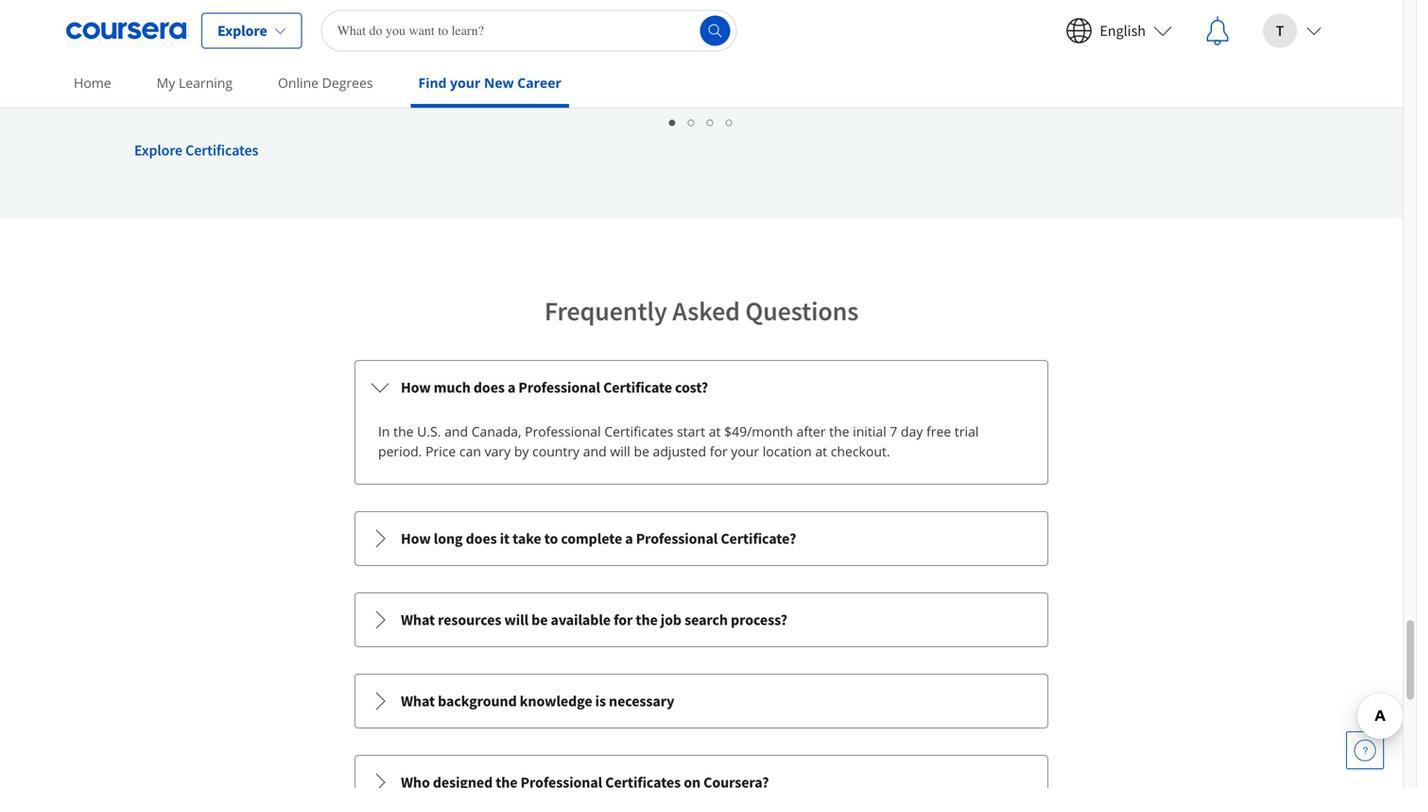 Task type: locate. For each thing, give the bounding box(es) containing it.
and up can
[[445, 423, 468, 441]]

the left job
[[636, 611, 658, 630]]

1 vertical spatial explore
[[134, 141, 183, 160]]

1 button
[[664, 111, 683, 132]]

certificate
[[252, 41, 326, 58], [543, 41, 617, 58], [1126, 41, 1200, 58], [604, 378, 672, 397]]

process?
[[731, 611, 788, 630]]

explore up learning
[[218, 21, 267, 40]]

2 professional certificate from the left
[[450, 41, 617, 58]]

0 vertical spatial will
[[610, 443, 631, 461]]

0 vertical spatial be
[[634, 443, 650, 461]]

1 horizontal spatial explore
[[218, 21, 267, 40]]

certificates down learning
[[186, 141, 258, 160]]

0 horizontal spatial will
[[505, 611, 529, 630]]

0 horizontal spatial professional certificate
[[159, 41, 326, 58]]

1 vertical spatial does
[[466, 530, 497, 549]]

the right after
[[830, 423, 850, 441]]

for right "available"
[[614, 611, 633, 630]]

will right 'resources'
[[505, 611, 529, 630]]

1 horizontal spatial and
[[583, 443, 607, 461]]

your inside in the u.s. and canada, professional certificates start at $49/month after the initial 7 day free trial period. price can vary by country and will be adjusted for your location at checkout.
[[731, 443, 760, 461]]

be
[[634, 443, 650, 461], [532, 611, 548, 630]]

a right complete
[[625, 530, 633, 549]]

online degrees
[[278, 74, 373, 92]]

trial
[[955, 423, 979, 441]]

certificate for 2nd 'professional certificate' link from right
[[543, 41, 617, 58]]

$49/month
[[725, 423, 793, 441]]

in the u.s. and canada, professional certificates start at $49/month after the initial 7 day free trial period. price can vary by country and will be adjusted for your location at checkout.
[[378, 423, 979, 461]]

0 horizontal spatial professional certificate link
[[136, 0, 390, 96]]

how long does it take to complete a professional certificate?
[[401, 530, 797, 549]]

1 horizontal spatial your
[[731, 443, 760, 461]]

how
[[401, 378, 431, 397], [401, 530, 431, 549]]

professional inside in the u.s. and canada, professional certificates start at $49/month after the initial 7 day free trial period. price can vary by country and will be adjusted for your location at checkout.
[[525, 423, 601, 441]]

certificate for 1st 'professional certificate' link
[[252, 41, 326, 58]]

1 how from the top
[[401, 378, 431, 397]]

1 horizontal spatial the
[[636, 611, 658, 630]]

1 professional certificate from the left
[[159, 41, 326, 58]]

certificate?
[[721, 530, 797, 549]]

1 horizontal spatial professional certificate link
[[428, 0, 681, 96]]

to
[[545, 530, 558, 549]]

2 horizontal spatial the
[[830, 423, 850, 441]]

None search field
[[321, 10, 737, 52]]

at down after
[[816, 443, 828, 461]]

3 professional certificate from the left
[[1033, 41, 1200, 58]]

list
[[134, 111, 1269, 132]]

0 vertical spatial a
[[508, 378, 516, 397]]

certificate down english
[[1126, 41, 1200, 58]]

and
[[445, 423, 468, 441], [583, 443, 607, 461]]

a up canada,
[[508, 378, 516, 397]]

does
[[474, 378, 505, 397], [466, 530, 497, 549]]

1 horizontal spatial for
[[710, 443, 728, 461]]

1 horizontal spatial professional certificate
[[450, 41, 617, 58]]

1 vertical spatial certificates
[[605, 423, 674, 441]]

does right much
[[474, 378, 505, 397]]

asked
[[673, 295, 740, 328]]

much
[[434, 378, 471, 397]]

and right "country"
[[583, 443, 607, 461]]

will
[[610, 443, 631, 461], [505, 611, 529, 630]]

1 horizontal spatial a
[[625, 530, 633, 549]]

0 horizontal spatial at
[[709, 423, 721, 441]]

professional certificate down english
[[1033, 41, 1200, 58]]

the
[[394, 423, 414, 441], [830, 423, 850, 441], [636, 611, 658, 630]]

career
[[518, 74, 562, 92]]

english
[[1100, 21, 1146, 40]]

2 professional certificate link from the left
[[428, 0, 681, 96]]

does left it
[[466, 530, 497, 549]]

explore inside "link"
[[134, 141, 183, 160]]

the inside dropdown button
[[636, 611, 658, 630]]

0 horizontal spatial certificates
[[186, 141, 258, 160]]

how left much
[[401, 378, 431, 397]]

long
[[434, 530, 463, 549]]

will left adjusted
[[610, 443, 631, 461]]

0 horizontal spatial for
[[614, 611, 633, 630]]

location
[[763, 443, 812, 461]]

what resources will be available for the job search process? button
[[356, 594, 1048, 647]]

0 vertical spatial and
[[445, 423, 468, 441]]

a
[[508, 378, 516, 397], [625, 530, 633, 549]]

2 horizontal spatial professional certificate link
[[1010, 0, 1264, 96]]

coursera image
[[66, 16, 186, 46]]

professional certificate up learning
[[159, 41, 326, 58]]

0 vertical spatial for
[[710, 443, 728, 461]]

for
[[710, 443, 728, 461], [614, 611, 633, 630]]

0 horizontal spatial your
[[450, 74, 481, 92]]

for right adjusted
[[710, 443, 728, 461]]

what left background
[[401, 692, 435, 711]]

what inside dropdown button
[[401, 611, 435, 630]]

t
[[1277, 21, 1285, 40]]

1 horizontal spatial certificates
[[605, 423, 674, 441]]

0 vertical spatial what
[[401, 611, 435, 630]]

4
[[726, 112, 734, 130]]

1 vertical spatial your
[[731, 443, 760, 461]]

professional certificate
[[159, 41, 326, 58], [450, 41, 617, 58], [1033, 41, 1200, 58]]

my learning
[[157, 74, 233, 92]]

professional certificate up career
[[450, 41, 617, 58]]

explore down my
[[134, 141, 183, 160]]

1 vertical spatial how
[[401, 530, 431, 549]]

2 how from the top
[[401, 530, 431, 549]]

explore
[[218, 21, 267, 40], [134, 141, 183, 160]]

start
[[677, 423, 706, 441]]

does for a
[[474, 378, 505, 397]]

be left "available"
[[532, 611, 548, 630]]

4 button
[[721, 111, 740, 132]]

find your new career
[[419, 74, 562, 92]]

your
[[450, 74, 481, 92], [731, 443, 760, 461]]

0 vertical spatial how
[[401, 378, 431, 397]]

what left 'resources'
[[401, 611, 435, 630]]

1 vertical spatial what
[[401, 692, 435, 711]]

what inside 'dropdown button'
[[401, 692, 435, 711]]

1 vertical spatial will
[[505, 611, 529, 630]]

frequently asked questions
[[545, 295, 859, 328]]

certificates
[[186, 141, 258, 160], [605, 423, 674, 441]]

1 horizontal spatial be
[[634, 443, 650, 461]]

0 vertical spatial your
[[450, 74, 481, 92]]

your right find
[[450, 74, 481, 92]]

1 vertical spatial be
[[532, 611, 548, 630]]

1 vertical spatial a
[[625, 530, 633, 549]]

resources
[[438, 611, 502, 630]]

explore button
[[201, 13, 302, 49]]

1 what from the top
[[401, 611, 435, 630]]

certificate up career
[[543, 41, 617, 58]]

3 button
[[702, 111, 721, 132]]

certificate up online at the left
[[252, 41, 326, 58]]

questions
[[746, 295, 859, 328]]

at
[[709, 423, 721, 441], [816, 443, 828, 461]]

list inside career academy - gateway certificates carousel "element"
[[134, 111, 1269, 132]]

price
[[426, 443, 456, 461]]

professional certificate link
[[136, 0, 390, 96], [428, 0, 681, 96], [1010, 0, 1264, 96]]

what
[[401, 611, 435, 630], [401, 692, 435, 711]]

certificates up adjusted
[[605, 423, 674, 441]]

what background knowledge is necessary button
[[356, 675, 1048, 728]]

be inside dropdown button
[[532, 611, 548, 630]]

for inside in the u.s. and canada, professional certificates start at $49/month after the initial 7 day free trial period. price can vary by country and will be adjusted for your location at checkout.
[[710, 443, 728, 461]]

available
[[551, 611, 611, 630]]

0 vertical spatial explore
[[218, 21, 267, 40]]

it
[[500, 530, 510, 549]]

0 horizontal spatial be
[[532, 611, 548, 630]]

at right start
[[709, 423, 721, 441]]

0 horizontal spatial the
[[394, 423, 414, 441]]

1 horizontal spatial at
[[816, 443, 828, 461]]

be left adjusted
[[634, 443, 650, 461]]

1 vertical spatial for
[[614, 611, 633, 630]]

1 horizontal spatial will
[[610, 443, 631, 461]]

explore inside "dropdown button"
[[218, 21, 267, 40]]

0 vertical spatial does
[[474, 378, 505, 397]]

day
[[901, 423, 923, 441]]

can
[[460, 443, 481, 461]]

necessary
[[609, 692, 675, 711]]

certificate left cost?
[[604, 378, 672, 397]]

find your new career link
[[411, 61, 569, 108]]

0 vertical spatial certificates
[[186, 141, 258, 160]]

complete
[[561, 530, 623, 549]]

what background knowledge is necessary
[[401, 692, 675, 711]]

new
[[484, 74, 514, 92]]

how left long
[[401, 530, 431, 549]]

professional certificate for first 'professional certificate' link from right
[[1033, 41, 1200, 58]]

your down $49/month
[[731, 443, 760, 461]]

learning
[[179, 74, 233, 92]]

professional
[[159, 41, 249, 58], [450, 41, 540, 58], [1033, 41, 1123, 58], [519, 378, 601, 397], [525, 423, 601, 441], [636, 530, 718, 549]]

0 horizontal spatial and
[[445, 423, 468, 441]]

2 button
[[683, 111, 702, 132]]

list containing 1
[[134, 111, 1269, 132]]

2 what from the top
[[401, 692, 435, 711]]

what resources will be available for the job search process?
[[401, 611, 788, 630]]

by
[[514, 443, 529, 461]]

2 horizontal spatial professional certificate
[[1033, 41, 1200, 58]]

0 horizontal spatial explore
[[134, 141, 183, 160]]

the right the in
[[394, 423, 414, 441]]



Task type: vqa. For each thing, say whether or not it's contained in the screenshot.
HOME link
yes



Task type: describe. For each thing, give the bounding box(es) containing it.
degrees
[[322, 74, 373, 92]]

does for it
[[466, 530, 497, 549]]

1 vertical spatial and
[[583, 443, 607, 461]]

my
[[157, 74, 175, 92]]

0 horizontal spatial a
[[508, 378, 516, 397]]

free
[[927, 423, 952, 441]]

will inside dropdown button
[[505, 611, 529, 630]]

frequently
[[545, 295, 667, 328]]

online degrees link
[[271, 61, 381, 104]]

career academy - gateway certificates carousel element
[[125, 0, 1418, 218]]

canada,
[[472, 423, 522, 441]]

professional certificate for 2nd 'professional certificate' link from right
[[450, 41, 617, 58]]

cost?
[[675, 378, 709, 397]]

certificate for first 'professional certificate' link from right
[[1126, 41, 1200, 58]]

job
[[661, 611, 682, 630]]

t button
[[1249, 0, 1337, 61]]

1
[[670, 112, 677, 130]]

3 professional certificate link from the left
[[1010, 0, 1264, 96]]

7
[[890, 423, 898, 441]]

be inside in the u.s. and canada, professional certificates start at $49/month after the initial 7 day free trial period. price can vary by country and will be adjusted for your location at checkout.
[[634, 443, 650, 461]]

explore certificates
[[134, 141, 258, 160]]

period.
[[378, 443, 422, 461]]

2
[[689, 112, 696, 130]]

what for what background knowledge is necessary
[[401, 692, 435, 711]]

background
[[438, 692, 517, 711]]

take
[[513, 530, 542, 549]]

what for what resources will be available for the job search process?
[[401, 611, 435, 630]]

1 professional certificate link from the left
[[136, 0, 390, 96]]

1 vertical spatial at
[[816, 443, 828, 461]]

explore certificates link
[[134, 92, 1269, 162]]

checkout.
[[831, 443, 891, 461]]

What do you want to learn? text field
[[321, 10, 737, 52]]

will inside in the u.s. and canada, professional certificates start at $49/month after the initial 7 day free trial period. price can vary by country and will be adjusted for your location at checkout.
[[610, 443, 631, 461]]

find
[[419, 74, 447, 92]]

country
[[533, 443, 580, 461]]

3
[[708, 112, 715, 130]]

is
[[596, 692, 606, 711]]

vary
[[485, 443, 511, 461]]

help center image
[[1354, 740, 1377, 762]]

your inside find your new career link
[[450, 74, 481, 92]]

after
[[797, 423, 826, 441]]

certificates inside "link"
[[186, 141, 258, 160]]

initial
[[853, 423, 887, 441]]

english button
[[1051, 0, 1188, 61]]

for inside dropdown button
[[614, 611, 633, 630]]

0 vertical spatial at
[[709, 423, 721, 441]]

online
[[278, 74, 319, 92]]

adjusted
[[653, 443, 707, 461]]

home link
[[66, 61, 119, 104]]

my learning link
[[149, 61, 240, 104]]

how for how long does it take to complete a professional certificate?
[[401, 530, 431, 549]]

home
[[74, 74, 111, 92]]

how long does it take to complete a professional certificate? button
[[356, 513, 1048, 566]]

how much does a professional certificate cost?
[[401, 378, 709, 397]]

search
[[685, 611, 728, 630]]

how for how much does a professional certificate cost?
[[401, 378, 431, 397]]

certificates inside in the u.s. and canada, professional certificates start at $49/month after the initial 7 day free trial period. price can vary by country and will be adjusted for your location at checkout.
[[605, 423, 674, 441]]

u.s.
[[417, 423, 441, 441]]

professional certificate for 1st 'professional certificate' link
[[159, 41, 326, 58]]

knowledge
[[520, 692, 593, 711]]

certificate inside "dropdown button"
[[604, 378, 672, 397]]

explore for explore
[[218, 21, 267, 40]]

how much does a professional certificate cost? button
[[356, 361, 1048, 414]]

explore for explore certificates
[[134, 141, 183, 160]]

in
[[378, 423, 390, 441]]



